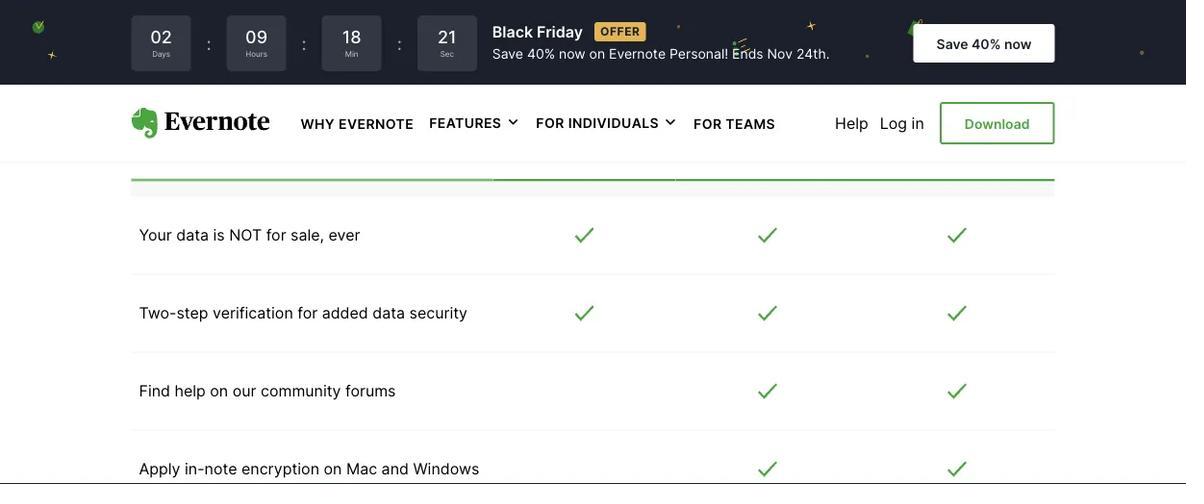Task type: vqa. For each thing, say whether or not it's contained in the screenshot.
CREATE A PERSONAL SPACE FOR ALL YOUR MOST IMPORTANT IDEAS AND INFORMATION. at the bottom
no



Task type: describe. For each thing, give the bounding box(es) containing it.
started
[[569, 127, 631, 143]]

0 horizontal spatial data
[[176, 225, 209, 244]]

get
[[538, 127, 566, 143]]

free
[[566, 87, 604, 105]]

why
[[301, 115, 335, 132]]

help link
[[835, 114, 869, 132]]

and down hours on the left top of the page
[[245, 66, 272, 85]]

hours
[[246, 49, 267, 58]]

1 : from the left
[[206, 33, 211, 54]]

now for save 40% now
[[1005, 36, 1032, 52]]

features
[[429, 115, 502, 131]]

choose professional link
[[868, 115, 1047, 154]]

for for for individuals
[[536, 115, 565, 131]]

0 vertical spatial for
[[266, 225, 286, 244]]

mac
[[346, 459, 377, 478]]

security
[[410, 303, 468, 322]]

ends
[[732, 46, 764, 62]]

for for for teams
[[694, 115, 722, 132]]

download
[[965, 115, 1030, 132]]

save
[[429, 43, 462, 61]]

21
[[438, 26, 457, 47]]

individuals
[[568, 115, 659, 131]]

verification
[[213, 303, 293, 322]]

forums
[[345, 381, 396, 400]]

1 horizontal spatial on
[[324, 459, 342, 478]]

0 vertical spatial professional
[[898, 87, 1017, 105]]

help
[[835, 114, 869, 132]]

in-
[[185, 459, 205, 478]]

microsoft
[[284, 43, 353, 61]]

in
[[912, 114, 925, 132]]

for teams link
[[694, 114, 776, 132]]

help
[[175, 381, 206, 400]]

nov
[[768, 46, 793, 62]]

not
[[229, 225, 262, 244]]

apply
[[139, 459, 180, 478]]

for individuals button
[[536, 114, 678, 133]]

evernote logo image
[[131, 108, 270, 139]]

your
[[139, 225, 172, 244]]

choose for personal
[[701, 127, 759, 143]]

log in
[[880, 114, 925, 132]]

log
[[880, 114, 908, 132]]

3 : from the left
[[397, 33, 402, 54]]

now for save 40% now on evernote personal! ends nov 24th.
[[559, 46, 586, 62]]

support
[[139, 141, 228, 169]]

encryption
[[242, 459, 320, 478]]

is
[[213, 225, 225, 244]]

step
[[176, 303, 208, 322]]

18
[[342, 26, 361, 47]]

two-step verification for added data security
[[139, 303, 468, 322]]

save 40% now link
[[914, 24, 1055, 63]]

choose for professional
[[876, 127, 933, 143]]

decisions
[[318, 66, 387, 85]]

find
[[139, 381, 170, 400]]

note
[[205, 459, 237, 478]]

slack,
[[205, 43, 248, 61]]

40% for save 40% now on evernote personal! ends nov 24th.
[[527, 46, 555, 62]]

choose personal link
[[684, 115, 853, 154]]

choose personal
[[701, 127, 835, 143]]

0 vertical spatial evernote
[[609, 46, 666, 62]]

and up the track on the top left
[[253, 43, 280, 61]]

sale,
[[291, 225, 324, 244]]



Task type: locate. For each thing, give the bounding box(es) containing it.
40% up download link
[[972, 36, 1001, 52]]

1 horizontal spatial teams
[[726, 115, 776, 132]]

connect
[[139, 43, 201, 61]]

personal
[[727, 87, 810, 105], [763, 127, 835, 143]]

on
[[589, 46, 605, 62], [210, 381, 228, 400], [324, 459, 342, 478]]

and
[[253, 43, 280, 61], [245, 66, 272, 85], [234, 141, 276, 169], [382, 459, 409, 478]]

min
[[345, 49, 358, 58]]

1 vertical spatial professional
[[937, 127, 1040, 143]]

personal inside choose personal link
[[763, 127, 835, 143]]

save for save 40% now on evernote personal! ends nov 24th.
[[492, 46, 524, 62]]

save 40% now
[[937, 36, 1032, 52]]

1 choose from the left
[[701, 127, 759, 143]]

sec
[[440, 49, 454, 58]]

for teams
[[694, 115, 776, 132]]

and right mac on the left bottom of page
[[382, 459, 409, 478]]

1 horizontal spatial data
[[373, 303, 405, 322]]

0 vertical spatial data
[[176, 225, 209, 244]]

save up choose professional link
[[937, 36, 969, 52]]

added
[[322, 303, 368, 322]]

1 horizontal spatial choose
[[876, 127, 933, 143]]

why evernote
[[301, 115, 414, 132]]

personal left help
[[763, 127, 835, 143]]

our
[[233, 381, 256, 400]]

to
[[410, 43, 424, 61]]

professional right in
[[937, 127, 1040, 143]]

1 horizontal spatial for
[[298, 303, 318, 322]]

friday
[[537, 22, 583, 41]]

windows
[[413, 459, 480, 478]]

0 horizontal spatial on
[[210, 381, 228, 400]]

on left our
[[210, 381, 228, 400]]

40% down black friday
[[527, 46, 555, 62]]

track
[[277, 66, 314, 85]]

: left to
[[397, 33, 402, 54]]

personal!
[[670, 46, 729, 62]]

0 horizontal spatial for
[[536, 115, 565, 131]]

24th.
[[797, 46, 830, 62]]

save down black
[[492, 46, 524, 62]]

1 vertical spatial data
[[373, 303, 405, 322]]

09 hours
[[245, 26, 268, 58]]

18 min
[[342, 26, 361, 58]]

connect slack, and microsoft teams to save conversations and track decisions
[[139, 43, 462, 85]]

days
[[152, 49, 170, 58]]

02
[[150, 26, 172, 47]]

0 horizontal spatial save
[[492, 46, 524, 62]]

now inside save 40% now link
[[1005, 36, 1032, 52]]

:
[[206, 33, 211, 54], [302, 33, 307, 54], [397, 33, 402, 54]]

download link
[[940, 102, 1055, 144]]

0 horizontal spatial teams
[[358, 43, 405, 61]]

1 vertical spatial evernote
[[339, 115, 414, 132]]

40%
[[972, 36, 1001, 52], [527, 46, 555, 62]]

1 vertical spatial on
[[210, 381, 228, 400]]

personal up choose personal link
[[727, 87, 810, 105]]

02 days
[[150, 26, 172, 58]]

data
[[176, 225, 209, 244], [373, 303, 405, 322]]

teams inside for teams link
[[726, 115, 776, 132]]

2 : from the left
[[302, 33, 307, 54]]

save
[[937, 36, 969, 52], [492, 46, 524, 62]]

save 40% now on evernote personal! ends nov 24th.
[[492, 46, 830, 62]]

teams down ends
[[726, 115, 776, 132]]

2 choose from the left
[[876, 127, 933, 143]]

1 horizontal spatial :
[[302, 33, 307, 54]]

40% for save 40% now
[[972, 36, 1001, 52]]

and down the evernote logo
[[234, 141, 276, 169]]

0 horizontal spatial now
[[559, 46, 586, 62]]

for right not
[[266, 225, 286, 244]]

for left added
[[298, 303, 318, 322]]

evernote down offer on the right top
[[609, 46, 666, 62]]

now down friday
[[559, 46, 586, 62]]

: up the track on the top left
[[302, 33, 307, 54]]

ever
[[329, 225, 360, 244]]

2 vertical spatial on
[[324, 459, 342, 478]]

for
[[536, 115, 565, 131], [694, 115, 722, 132]]

conversations
[[139, 66, 241, 85]]

data left is
[[176, 225, 209, 244]]

0 horizontal spatial 40%
[[527, 46, 555, 62]]

teams
[[358, 43, 405, 61], [726, 115, 776, 132]]

community
[[261, 381, 341, 400]]

black
[[492, 22, 533, 41]]

1 vertical spatial teams
[[726, 115, 776, 132]]

offer
[[600, 24, 640, 38]]

0 horizontal spatial :
[[206, 33, 211, 54]]

1 horizontal spatial now
[[1005, 36, 1032, 52]]

two-
[[139, 303, 176, 322]]

get started
[[538, 127, 631, 143]]

support and protect
[[139, 141, 362, 169]]

on down offer on the right top
[[589, 46, 605, 62]]

1 horizontal spatial 40%
[[972, 36, 1001, 52]]

your data is not for sale, ever
[[139, 225, 360, 244]]

data right added
[[373, 303, 405, 322]]

now up download link
[[1005, 36, 1032, 52]]

professional
[[898, 87, 1017, 105], [937, 127, 1040, 143]]

evernote down "decisions"
[[339, 115, 414, 132]]

choose
[[701, 127, 759, 143], [876, 127, 933, 143]]

for individuals
[[536, 115, 659, 131]]

protect
[[282, 141, 362, 169]]

for inside button
[[536, 115, 565, 131]]

09
[[245, 26, 268, 47]]

1 vertical spatial for
[[298, 303, 318, 322]]

apply in-note encryption on mac and windows
[[139, 459, 480, 478]]

0 vertical spatial teams
[[358, 43, 405, 61]]

2 horizontal spatial :
[[397, 33, 402, 54]]

1 horizontal spatial for
[[694, 115, 722, 132]]

0 horizontal spatial choose
[[701, 127, 759, 143]]

for
[[266, 225, 286, 244], [298, 303, 318, 322]]

save for save 40% now
[[937, 36, 969, 52]]

1 vertical spatial personal
[[763, 127, 835, 143]]

choose inside choose professional link
[[876, 127, 933, 143]]

get started link
[[501, 115, 668, 154]]

: up the conversations
[[206, 33, 211, 54]]

1 horizontal spatial save
[[937, 36, 969, 52]]

choose professional
[[876, 127, 1040, 143]]

log in link
[[880, 114, 925, 132]]

0 horizontal spatial for
[[266, 225, 286, 244]]

evernote
[[609, 46, 666, 62], [339, 115, 414, 132]]

teams inside connect slack, and microsoft teams to save conversations and track decisions
[[358, 43, 405, 61]]

0 vertical spatial on
[[589, 46, 605, 62]]

now
[[1005, 36, 1032, 52], [559, 46, 586, 62]]

choose inside choose personal link
[[701, 127, 759, 143]]

professional up choose professional link
[[898, 87, 1017, 105]]

0 horizontal spatial evernote
[[339, 115, 414, 132]]

on left mac on the left bottom of page
[[324, 459, 342, 478]]

1 horizontal spatial evernote
[[609, 46, 666, 62]]

why evernote link
[[301, 114, 414, 132]]

0 vertical spatial personal
[[727, 87, 810, 105]]

2 horizontal spatial on
[[589, 46, 605, 62]]

21 sec
[[438, 26, 457, 58]]

teams left to
[[358, 43, 405, 61]]

black friday
[[492, 22, 583, 41]]

find help on our community forums
[[139, 381, 396, 400]]

evernote inside why evernote link
[[339, 115, 414, 132]]

features button
[[429, 114, 521, 133]]



